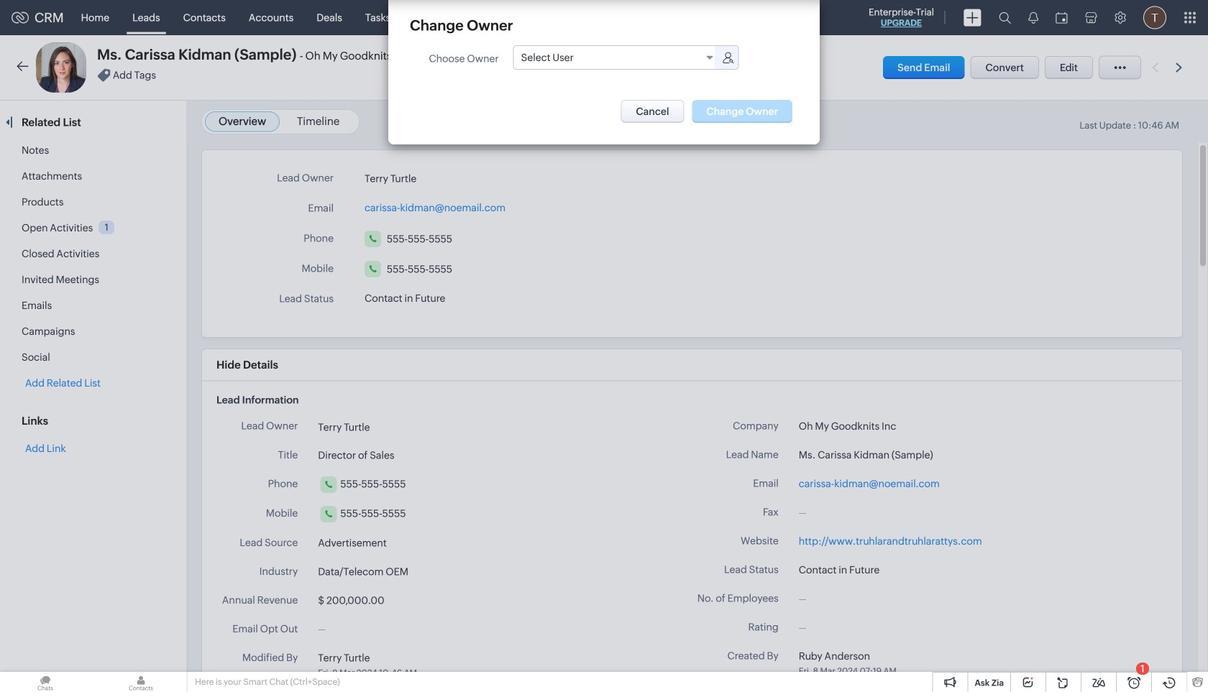 Task type: vqa. For each thing, say whether or not it's contained in the screenshot.
the Create Menu element
yes



Task type: describe. For each thing, give the bounding box(es) containing it.
profile element
[[1135, 0, 1176, 35]]

signals image
[[1029, 12, 1039, 24]]

next record image
[[1176, 63, 1186, 72]]

signals element
[[1020, 0, 1048, 35]]

search image
[[999, 12, 1012, 24]]

create menu element
[[956, 0, 991, 35]]

profile image
[[1144, 6, 1167, 29]]

create menu image
[[964, 9, 982, 26]]

search element
[[991, 0, 1020, 35]]



Task type: locate. For each thing, give the bounding box(es) containing it.
None button
[[621, 100, 685, 123]]

None field
[[514, 46, 718, 69]]

contacts image
[[96, 673, 186, 693]]

chats image
[[0, 673, 91, 693]]

calendar image
[[1056, 12, 1069, 23]]

logo image
[[12, 12, 29, 23]]



